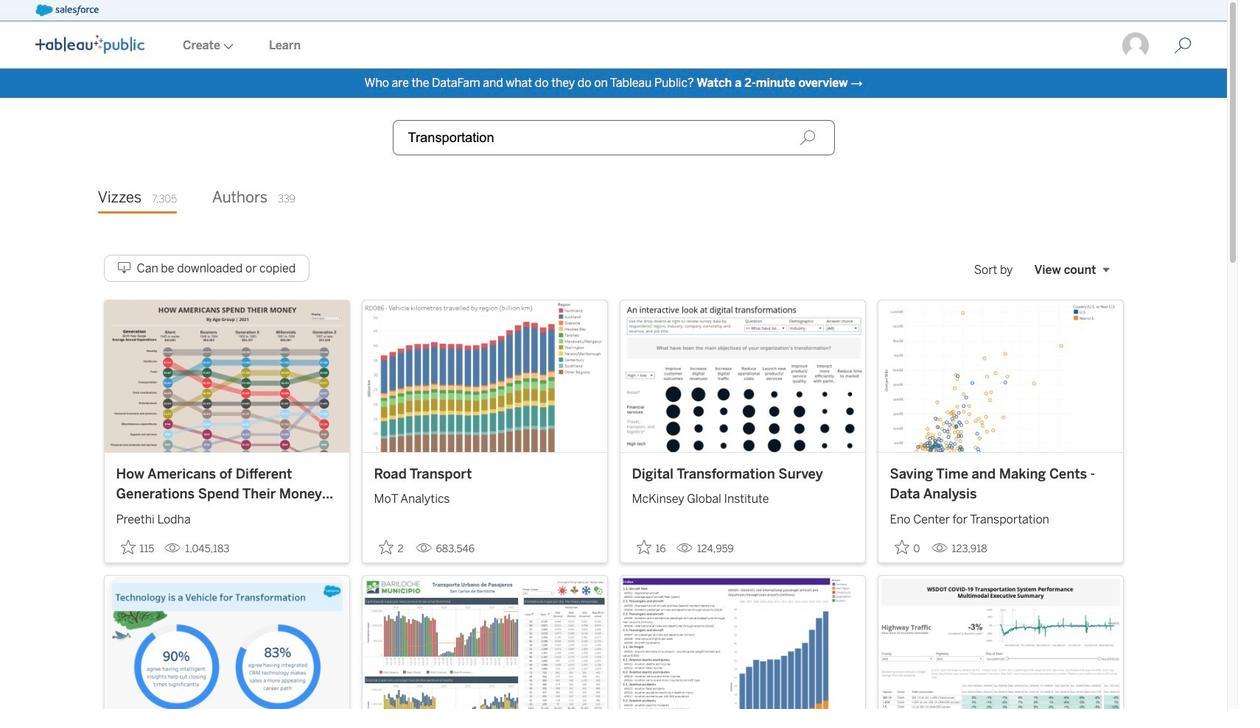 Task type: describe. For each thing, give the bounding box(es) containing it.
1 add favorite button from the left
[[116, 536, 159, 560]]

salesforce logo image
[[35, 4, 99, 16]]

search image
[[799, 130, 816, 146]]

Search input field
[[393, 120, 835, 156]]

go to search image
[[1157, 37, 1210, 55]]

gary.orlando image
[[1121, 31, 1151, 60]]

2 add favorite button from the left
[[374, 536, 410, 560]]

3 add favorite button from the left
[[632, 536, 671, 560]]

logo image
[[35, 35, 144, 54]]



Task type: locate. For each thing, give the bounding box(es) containing it.
add favorite image
[[121, 540, 135, 555], [379, 540, 393, 555], [895, 540, 909, 555]]

0 horizontal spatial add favorite image
[[121, 540, 135, 555]]

1 add favorite image from the left
[[121, 540, 135, 555]]

1 horizontal spatial add favorite image
[[379, 540, 393, 555]]

workbook thumbnail image
[[104, 301, 349, 452], [362, 301, 607, 452], [620, 301, 865, 452], [878, 301, 1123, 452], [104, 576, 349, 710], [362, 576, 607, 710], [620, 576, 865, 710], [878, 576, 1123, 710]]

2 horizontal spatial add favorite image
[[895, 540, 909, 555]]

2 add favorite image from the left
[[379, 540, 393, 555]]

4 add favorite button from the left
[[890, 536, 926, 560]]

3 add favorite image from the left
[[895, 540, 909, 555]]

add favorite image
[[637, 540, 651, 555]]

create image
[[220, 43, 234, 49]]

Add Favorite button
[[116, 536, 159, 560], [374, 536, 410, 560], [632, 536, 671, 560], [890, 536, 926, 560]]



Task type: vqa. For each thing, say whether or not it's contained in the screenshot.
leftmost your
no



